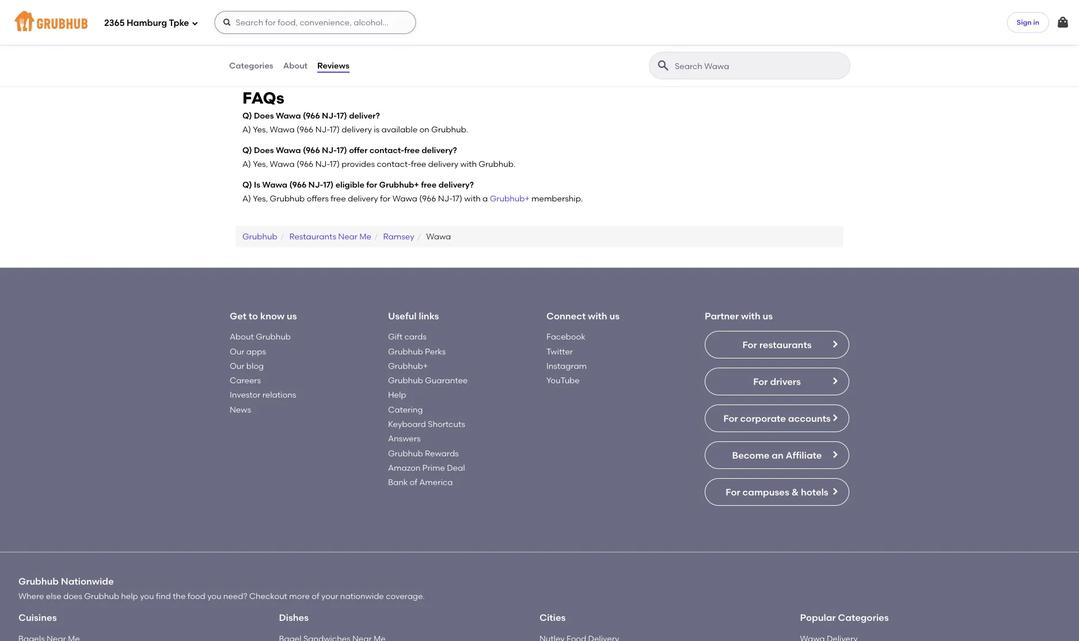 Task type: describe. For each thing, give the bounding box(es) containing it.
right image for for corporate accounts
[[831, 414, 840, 423]]

of inside "grubhub nationwide where else does grubhub help you find the food you need? checkout more of your nationwide coverage."
[[312, 592, 320, 602]]

sign
[[1018, 18, 1032, 26]]

the
[[173, 592, 186, 602]]

reviews
[[318, 61, 350, 71]]

a) inside q) is wawa (966 nj-17) eligible for grubhub+ free delivery? a) yes, grubhub offers free delivery for wawa (966 nj-17) with a grubhub+ membership.
[[243, 194, 251, 204]]

0 vertical spatial grubhub+ link
[[490, 194, 530, 204]]

your
[[322, 592, 339, 602]]

q) is wawa (966 nj-17) eligible for grubhub+ free delivery? a) yes, grubhub offers free delivery for wawa (966 nj-17) with a grubhub+ membership.
[[243, 180, 583, 204]]

an
[[772, 450, 784, 461]]

for corporate accounts link
[[705, 405, 850, 433]]

restaurants
[[290, 232, 337, 242]]

hotels
[[801, 487, 829, 498]]

magnifying glass icon image
[[657, 59, 671, 73]]

answers
[[388, 435, 421, 444]]

keyboard
[[388, 420, 426, 430]]

q) does wawa (966 nj-17) offer contact-free delivery? a) yes, wawa (966 nj-17) provides contact-free delivery with grubhub.
[[243, 146, 516, 169]]

help
[[388, 391, 407, 401]]

cities
[[540, 613, 566, 624]]

grubhub inside q) is wawa (966 nj-17) eligible for grubhub+ free delivery? a) yes, grubhub offers free delivery for wawa (966 nj-17) with a grubhub+ membership.
[[270, 194, 305, 204]]

available
[[382, 125, 418, 135]]

instagram link
[[547, 362, 587, 371]]

is
[[374, 125, 380, 135]]

17) left offer
[[337, 146, 347, 155]]

in
[[1034, 18, 1040, 26]]

grubhub inside about grubhub our apps our blog careers investor relations news
[[256, 332, 291, 342]]

me
[[360, 232, 372, 242]]

help
[[121, 592, 138, 602]]

need?
[[223, 592, 247, 602]]

sign in button
[[1008, 12, 1050, 33]]

prime
[[423, 464, 445, 473]]

connect with us
[[547, 311, 620, 322]]

delivery? inside q) is wawa (966 nj-17) eligible for grubhub+ free delivery? a) yes, grubhub offers free delivery for wawa (966 nj-17) with a grubhub+ membership.
[[439, 180, 474, 190]]

for drivers link
[[705, 368, 850, 396]]

help link
[[388, 391, 407, 401]]

for campuses & hotels link
[[705, 479, 850, 507]]

about grubhub link
[[230, 332, 291, 342]]

drivers
[[771, 376, 801, 388]]

grubhub link
[[243, 232, 278, 242]]

partner
[[705, 311, 739, 322]]

us for partner with us
[[763, 311, 773, 322]]

catering link
[[388, 405, 423, 415]]

offers
[[307, 194, 329, 204]]

right image for for drivers
[[831, 377, 840, 386]]

q) for q) is wawa (966 nj-17) eligible for grubhub+ free delivery? a) yes, grubhub offers free delivery for wawa (966 nj-17) with a grubhub+ membership.
[[243, 180, 252, 190]]

delivery inside 'q) does wawa (966 nj-17) offer contact-free delivery? a) yes, wawa (966 nj-17) provides contact-free delivery with grubhub.'
[[428, 160, 459, 169]]

become an affiliate link
[[705, 442, 850, 470]]

for for for corporate accounts
[[724, 413, 739, 425]]

a
[[483, 194, 488, 204]]

grubhub guarantee link
[[388, 376, 468, 386]]

our blog link
[[230, 362, 264, 371]]

grubhub up where
[[18, 577, 59, 588]]

missing
[[341, 14, 370, 24]]

0 vertical spatial grubhub+
[[379, 180, 419, 190]]

service
[[293, 14, 321, 24]]

2365 hamburg tpke
[[104, 18, 189, 28]]

grubhub down gift cards link
[[388, 347, 423, 357]]

connect
[[547, 311, 586, 322]]

for restaurants link
[[705, 332, 850, 359]]

1 vertical spatial grubhub+
[[490, 194, 530, 204]]

careers link
[[230, 376, 261, 386]]

2
[[372, 14, 377, 24]]

about for about
[[283, 61, 308, 71]]

grubhub. inside q) does wawa (966 nj-17) deliver? a) yes, wawa (966 nj-17) delivery is available on grubhub.
[[432, 125, 469, 135]]

a) inside q) does wawa (966 nj-17) deliver? a) yes, wawa (966 nj-17) delivery is available on grubhub.
[[243, 125, 251, 135]]

Search for food, convenience, alcohol... search field
[[215, 11, 416, 34]]

amazon prime deal link
[[388, 464, 465, 473]]

provides
[[342, 160, 375, 169]]

find
[[156, 592, 171, 602]]

17) left deliver?
[[337, 111, 347, 121]]

0 vertical spatial contact-
[[370, 146, 404, 155]]

for corporate accounts
[[724, 413, 831, 425]]

become an affiliate
[[733, 450, 823, 461]]

very poor service with missing 2 orders
[[254, 14, 404, 24]]

&
[[792, 487, 799, 498]]

Search Wawa search field
[[674, 61, 847, 71]]

delivery? inside 'q) does wawa (966 nj-17) offer contact-free delivery? a) yes, wawa (966 nj-17) provides contact-free delivery with grubhub.'
[[422, 146, 457, 155]]

q) does wawa (966 nj-17) deliver? a) yes, wawa (966 nj-17) delivery is available on grubhub.
[[243, 111, 469, 135]]

right image for become an affiliate
[[831, 451, 840, 460]]

youtube
[[547, 376, 580, 386]]

for for for restaurants
[[743, 340, 758, 351]]

17) left is
[[330, 125, 340, 135]]

youtube link
[[547, 376, 580, 386]]

nationwide
[[61, 577, 114, 588]]

1 vertical spatial for
[[380, 194, 391, 204]]

grubhub. inside 'q) does wawa (966 nj-17) offer contact-free delivery? a) yes, wawa (966 nj-17) provides contact-free delivery with grubhub.'
[[479, 160, 516, 169]]

for for for campuses & hotels
[[726, 487, 741, 498]]

17) left provides
[[330, 160, 340, 169]]

get
[[230, 311, 247, 322]]

grubhub down the is
[[243, 232, 278, 242]]

deliver?
[[349, 111, 380, 121]]

1 our from the top
[[230, 347, 245, 357]]

us for connect with us
[[610, 311, 620, 322]]

main navigation navigation
[[0, 0, 1080, 45]]

more
[[289, 592, 310, 602]]

bank of america link
[[388, 478, 453, 488]]

dishes
[[279, 613, 309, 624]]

america
[[420, 478, 453, 488]]

yes, inside 'q) does wawa (966 nj-17) offer contact-free delivery? a) yes, wawa (966 nj-17) provides contact-free delivery with grubhub.'
[[253, 160, 268, 169]]

q) for q) does wawa (966 nj-17) offer contact-free delivery? a) yes, wawa (966 nj-17) provides contact-free delivery with grubhub.
[[243, 146, 252, 155]]

to
[[249, 311, 258, 322]]

useful links
[[388, 311, 439, 322]]

shortcuts
[[428, 420, 465, 430]]

1 vertical spatial categories
[[839, 613, 889, 624]]

careers
[[230, 376, 261, 386]]

perks
[[425, 347, 446, 357]]

with inside q) is wawa (966 nj-17) eligible for grubhub+ free delivery? a) yes, grubhub offers free delivery for wawa (966 nj-17) with a grubhub+ membership.
[[465, 194, 481, 204]]

1 vertical spatial contact-
[[377, 160, 411, 169]]

free down available
[[404, 146, 420, 155]]



Task type: locate. For each thing, give the bounding box(es) containing it.
categories right 'popular'
[[839, 613, 889, 624]]

contact-
[[370, 146, 404, 155], [377, 160, 411, 169]]

1 horizontal spatial of
[[410, 478, 418, 488]]

for left campuses
[[726, 487, 741, 498]]

1 a) from the top
[[243, 125, 251, 135]]

1 yes, from the top
[[253, 125, 268, 135]]

grubhub. up a
[[479, 160, 516, 169]]

right image right restaurants
[[831, 340, 840, 349]]

delivery down eligible
[[348, 194, 378, 204]]

1 horizontal spatial about
[[283, 61, 308, 71]]

3 yes, from the top
[[253, 194, 268, 204]]

0 vertical spatial yes,
[[253, 125, 268, 135]]

does up the is
[[254, 146, 274, 155]]

amazon
[[388, 464, 421, 473]]

cards
[[405, 332, 427, 342]]

right image right 'affiliate' at the right of the page
[[831, 451, 840, 460]]

rewards
[[425, 449, 459, 459]]

for restaurants
[[743, 340, 812, 351]]

hamburg
[[127, 18, 167, 28]]

1 vertical spatial a)
[[243, 160, 251, 169]]

about button
[[283, 45, 308, 86]]

0 vertical spatial grubhub.
[[432, 125, 469, 135]]

news link
[[230, 405, 251, 415]]

eligible
[[336, 180, 365, 190]]

for up ramsey
[[380, 194, 391, 204]]

very
[[254, 14, 271, 24]]

svg image
[[192, 20, 198, 27]]

1 q) from the top
[[243, 111, 252, 121]]

apps
[[247, 347, 266, 357]]

1 horizontal spatial grubhub.
[[479, 160, 516, 169]]

grubhub. right on
[[432, 125, 469, 135]]

for left drivers
[[754, 376, 768, 388]]

delivery? up wawa link
[[439, 180, 474, 190]]

0 vertical spatial about
[[283, 61, 308, 71]]

0 vertical spatial does
[[254, 111, 274, 121]]

categories up faqs at the left top of page
[[229, 61, 274, 71]]

delivery?
[[422, 146, 457, 155], [439, 180, 474, 190]]

0 vertical spatial of
[[410, 478, 418, 488]]

our up our blog link
[[230, 347, 245, 357]]

investor
[[230, 391, 261, 401]]

reviews button
[[317, 45, 350, 86]]

grubhub rewards link
[[388, 449, 459, 459]]

twitter link
[[547, 347, 573, 357]]

0 vertical spatial for
[[367, 180, 378, 190]]

1 horizontal spatial for
[[380, 194, 391, 204]]

categories button
[[229, 45, 274, 86]]

2365
[[104, 18, 125, 28]]

right image inside for restaurants link
[[831, 340, 840, 349]]

1 vertical spatial q)
[[243, 146, 252, 155]]

right image
[[831, 414, 840, 423], [831, 488, 840, 497]]

know
[[260, 311, 285, 322]]

2 horizontal spatial us
[[763, 311, 773, 322]]

does for does wawa (966 nj-17) offer contact-free delivery?
[[254, 146, 274, 155]]

0 vertical spatial right image
[[831, 340, 840, 349]]

1 you from the left
[[140, 592, 154, 602]]

contact- down is
[[370, 146, 404, 155]]

0 horizontal spatial categories
[[229, 61, 274, 71]]

for left corporate
[[724, 413, 739, 425]]

popular
[[801, 613, 836, 624]]

restaurants near me
[[290, 232, 372, 242]]

you
[[140, 592, 154, 602], [208, 592, 222, 602]]

yes,
[[253, 125, 268, 135], [253, 160, 268, 169], [253, 194, 268, 204]]

0 horizontal spatial about
[[230, 332, 254, 342]]

2 q) from the top
[[243, 146, 252, 155]]

instagram
[[547, 362, 587, 371]]

us right know at the left
[[287, 311, 297, 322]]

2 right image from the top
[[831, 377, 840, 386]]

campuses
[[743, 487, 790, 498]]

0 vertical spatial right image
[[831, 414, 840, 423]]

does for does wawa (966 nj-17) deliver?
[[254, 111, 274, 121]]

for
[[367, 180, 378, 190], [380, 194, 391, 204]]

1 does from the top
[[254, 111, 274, 121]]

yes, down the is
[[253, 194, 268, 204]]

with
[[323, 14, 339, 24], [461, 160, 477, 169], [465, 194, 481, 204], [588, 311, 608, 322], [742, 311, 761, 322]]

17) left a
[[453, 194, 463, 204]]

3 a) from the top
[[243, 194, 251, 204]]

answers link
[[388, 435, 421, 444]]

does
[[254, 111, 274, 121], [254, 146, 274, 155]]

guarantee
[[425, 376, 468, 386]]

free
[[404, 146, 420, 155], [411, 160, 427, 169], [421, 180, 437, 190], [331, 194, 346, 204]]

of left your
[[312, 592, 320, 602]]

3 us from the left
[[763, 311, 773, 322]]

1 horizontal spatial svg image
[[1057, 16, 1071, 29]]

categories
[[229, 61, 274, 71], [839, 613, 889, 624]]

2 vertical spatial right image
[[831, 451, 840, 460]]

grubhub down answers link
[[388, 449, 423, 459]]

faqs
[[243, 89, 285, 108]]

17) up offers at the top
[[323, 180, 334, 190]]

for campuses & hotels
[[726, 487, 829, 498]]

grubhub+ right a
[[490, 194, 530, 204]]

1 vertical spatial grubhub+ link
[[388, 362, 428, 371]]

1 horizontal spatial us
[[610, 311, 620, 322]]

for for for drivers
[[754, 376, 768, 388]]

grubhub up help
[[388, 376, 423, 386]]

0 horizontal spatial svg image
[[223, 18, 232, 27]]

our apps link
[[230, 347, 266, 357]]

grubhub left offers at the top
[[270, 194, 305, 204]]

0 vertical spatial delivery
[[342, 125, 372, 135]]

you right food
[[208, 592, 222, 602]]

cuisines
[[18, 613, 57, 624]]

grubhub+ inside "gift cards grubhub perks grubhub+ grubhub guarantee help catering keyboard shortcuts answers grubhub rewards amazon prime deal bank of america"
[[388, 362, 428, 371]]

bank
[[388, 478, 408, 488]]

you left find
[[140, 592, 154, 602]]

1 vertical spatial delivery
[[428, 160, 459, 169]]

right image inside become an affiliate link
[[831, 451, 840, 460]]

else
[[46, 592, 61, 602]]

grubhub+ link down the grubhub perks link
[[388, 362, 428, 371]]

restaurants
[[760, 340, 812, 351]]

2 our from the top
[[230, 362, 245, 371]]

does down faqs at the left top of page
[[254, 111, 274, 121]]

yes, inside q) is wawa (966 nj-17) eligible for grubhub+ free delivery? a) yes, grubhub offers free delivery for wawa (966 nj-17) with a grubhub+ membership.
[[253, 194, 268, 204]]

grubhub+ link right a
[[490, 194, 530, 204]]

categories inside categories button
[[229, 61, 274, 71]]

1 vertical spatial right image
[[831, 377, 840, 386]]

0 horizontal spatial grubhub+ link
[[388, 362, 428, 371]]

1 vertical spatial our
[[230, 362, 245, 371]]

of
[[410, 478, 418, 488], [312, 592, 320, 602]]

0 horizontal spatial for
[[367, 180, 378, 190]]

2 right image from the top
[[831, 488, 840, 497]]

facebook link
[[547, 332, 586, 342]]

2 a) from the top
[[243, 160, 251, 169]]

1 right image from the top
[[831, 414, 840, 423]]

0 horizontal spatial us
[[287, 311, 297, 322]]

free up wawa link
[[421, 180, 437, 190]]

free up q) is wawa (966 nj-17) eligible for grubhub+ free delivery? a) yes, grubhub offers free delivery for wawa (966 nj-17) with a grubhub+ membership.
[[411, 160, 427, 169]]

yes, inside q) does wawa (966 nj-17) deliver? a) yes, wawa (966 nj-17) delivery is available on grubhub.
[[253, 125, 268, 135]]

2 yes, from the top
[[253, 160, 268, 169]]

3 q) from the top
[[243, 180, 252, 190]]

delivery? down on
[[422, 146, 457, 155]]

1 vertical spatial of
[[312, 592, 320, 602]]

0 vertical spatial delivery?
[[422, 146, 457, 155]]

of inside "gift cards grubhub perks grubhub+ grubhub guarantee help catering keyboard shortcuts answers grubhub rewards amazon prime deal bank of america"
[[410, 478, 418, 488]]

1 vertical spatial does
[[254, 146, 274, 155]]

grubhub+ down the grubhub perks link
[[388, 362, 428, 371]]

about for about grubhub our apps our blog careers investor relations news
[[230, 332, 254, 342]]

links
[[419, 311, 439, 322]]

does inside 'q) does wawa (966 nj-17) offer contact-free delivery? a) yes, wawa (966 nj-17) provides contact-free delivery with grubhub.'
[[254, 146, 274, 155]]

food
[[188, 592, 206, 602]]

2 vertical spatial grubhub+
[[388, 362, 428, 371]]

where
[[18, 592, 44, 602]]

yes, down faqs at the left top of page
[[253, 125, 268, 135]]

about inside 'button'
[[283, 61, 308, 71]]

1 horizontal spatial you
[[208, 592, 222, 602]]

partner with us
[[705, 311, 773, 322]]

nationwide
[[340, 592, 384, 602]]

2 us from the left
[[610, 311, 620, 322]]

twitter
[[547, 347, 573, 357]]

yes, up the is
[[253, 160, 268, 169]]

right image up 'accounts'
[[831, 377, 840, 386]]

right image for for campuses & hotels
[[831, 488, 840, 497]]

does inside q) does wawa (966 nj-17) deliver? a) yes, wawa (966 nj-17) delivery is available on grubhub.
[[254, 111, 274, 121]]

nj-
[[322, 111, 337, 121], [316, 125, 330, 135], [322, 146, 337, 155], [316, 160, 330, 169], [309, 180, 323, 190], [438, 194, 453, 204]]

gift cards grubhub perks grubhub+ grubhub guarantee help catering keyboard shortcuts answers grubhub rewards amazon prime deal bank of america
[[388, 332, 468, 488]]

accounts
[[789, 413, 831, 425]]

grubhub+ down 'q) does wawa (966 nj-17) offer contact-free delivery? a) yes, wawa (966 nj-17) provides contact-free delivery with grubhub.'
[[379, 180, 419, 190]]

investor relations link
[[230, 391, 296, 401]]

news
[[230, 405, 251, 415]]

1 right image from the top
[[831, 340, 840, 349]]

1 vertical spatial right image
[[831, 488, 840, 497]]

grubhub perks link
[[388, 347, 446, 357]]

coverage.
[[386, 592, 425, 602]]

on
[[420, 125, 430, 135]]

about up our apps link
[[230, 332, 254, 342]]

about inside about grubhub our apps our blog careers investor relations news
[[230, 332, 254, 342]]

1 vertical spatial delivery?
[[439, 180, 474, 190]]

of right bank
[[410, 478, 418, 488]]

for down the partner with us
[[743, 340, 758, 351]]

our up the careers on the bottom
[[230, 362, 245, 371]]

delivery down on
[[428, 160, 459, 169]]

q) inside q) does wawa (966 nj-17) deliver? a) yes, wawa (966 nj-17) delivery is available on grubhub.
[[243, 111, 252, 121]]

1 vertical spatial about
[[230, 332, 254, 342]]

right image
[[831, 340, 840, 349], [831, 377, 840, 386], [831, 451, 840, 460]]

1 horizontal spatial categories
[[839, 613, 889, 624]]

svg image right svg image at the top left of the page
[[223, 18, 232, 27]]

1 us from the left
[[287, 311, 297, 322]]

grubhub down nationwide
[[84, 592, 119, 602]]

0 vertical spatial our
[[230, 347, 245, 357]]

a) inside 'q) does wawa (966 nj-17) offer contact-free delivery? a) yes, wawa (966 nj-17) provides contact-free delivery with grubhub.'
[[243, 160, 251, 169]]

catering
[[388, 405, 423, 415]]

right image inside for campuses & hotels link
[[831, 488, 840, 497]]

ramsey link
[[384, 232, 415, 242]]

gift cards link
[[388, 332, 427, 342]]

about grubhub our apps our blog careers investor relations news
[[230, 332, 296, 415]]

1 vertical spatial yes,
[[253, 160, 268, 169]]

3 right image from the top
[[831, 451, 840, 460]]

for
[[743, 340, 758, 351], [754, 376, 768, 388], [724, 413, 739, 425], [726, 487, 741, 498]]

2 vertical spatial a)
[[243, 194, 251, 204]]

sign in
[[1018, 18, 1040, 26]]

svg image right in in the right of the page
[[1057, 16, 1071, 29]]

delivery down deliver?
[[342, 125, 372, 135]]

grubhub down know at the left
[[256, 332, 291, 342]]

delivery inside q) is wawa (966 nj-17) eligible for grubhub+ free delivery? a) yes, grubhub offers free delivery for wawa (966 nj-17) with a grubhub+ membership.
[[348, 194, 378, 204]]

q) for q) does wawa (966 nj-17) deliver? a) yes, wawa (966 nj-17) delivery is available on grubhub.
[[243, 111, 252, 121]]

keyboard shortcuts link
[[388, 420, 465, 430]]

q) inside 'q) does wawa (966 nj-17) offer contact-free delivery? a) yes, wawa (966 nj-17) provides contact-free delivery with grubhub.'
[[243, 146, 252, 155]]

with inside 'q) does wawa (966 nj-17) offer contact-free delivery? a) yes, wawa (966 nj-17) provides contact-free delivery with grubhub.'
[[461, 160, 477, 169]]

free down eligible
[[331, 194, 346, 204]]

contact- up q) is wawa (966 nj-17) eligible for grubhub+ free delivery? a) yes, grubhub offers free delivery for wawa (966 nj-17) with a grubhub+ membership.
[[377, 160, 411, 169]]

1 vertical spatial grubhub.
[[479, 160, 516, 169]]

poor
[[273, 14, 291, 24]]

about left the reviews
[[283, 61, 308, 71]]

0 vertical spatial q)
[[243, 111, 252, 121]]

for right eligible
[[367, 180, 378, 190]]

0 horizontal spatial you
[[140, 592, 154, 602]]

us up for restaurants
[[763, 311, 773, 322]]

2 you from the left
[[208, 592, 222, 602]]

0 vertical spatial categories
[[229, 61, 274, 71]]

0 horizontal spatial of
[[312, 592, 320, 602]]

gift
[[388, 332, 403, 342]]

about
[[283, 61, 308, 71], [230, 332, 254, 342]]

become
[[733, 450, 770, 461]]

q)
[[243, 111, 252, 121], [243, 146, 252, 155], [243, 180, 252, 190]]

us right connect
[[610, 311, 620, 322]]

2 vertical spatial yes,
[[253, 194, 268, 204]]

1 horizontal spatial grubhub+ link
[[490, 194, 530, 204]]

right image for for restaurants
[[831, 340, 840, 349]]

checkout
[[249, 592, 287, 602]]

popular categories
[[801, 613, 889, 624]]

grubhub
[[270, 194, 305, 204], [243, 232, 278, 242], [256, 332, 291, 342], [388, 347, 423, 357], [388, 376, 423, 386], [388, 449, 423, 459], [18, 577, 59, 588], [84, 592, 119, 602]]

wawa link
[[427, 232, 451, 242]]

facebook twitter instagram youtube
[[547, 332, 587, 386]]

2 vertical spatial delivery
[[348, 194, 378, 204]]

right image inside the for corporate accounts link
[[831, 414, 840, 423]]

delivery inside q) does wawa (966 nj-17) deliver? a) yes, wawa (966 nj-17) delivery is available on grubhub.
[[342, 125, 372, 135]]

2 vertical spatial q)
[[243, 180, 252, 190]]

membership.
[[532, 194, 583, 204]]

0 vertical spatial a)
[[243, 125, 251, 135]]

2 does from the top
[[254, 146, 274, 155]]

0 horizontal spatial grubhub.
[[432, 125, 469, 135]]

corporate
[[741, 413, 787, 425]]

q) inside q) is wawa (966 nj-17) eligible for grubhub+ free delivery? a) yes, grubhub offers free delivery for wawa (966 nj-17) with a grubhub+ membership.
[[243, 180, 252, 190]]

get to know us
[[230, 311, 297, 322]]

for drivers
[[754, 376, 801, 388]]

relations
[[263, 391, 296, 401]]

svg image
[[1057, 16, 1071, 29], [223, 18, 232, 27]]

right image inside for drivers link
[[831, 377, 840, 386]]

facebook
[[547, 332, 586, 342]]



Task type: vqa. For each thing, say whether or not it's contained in the screenshot.
The About corresponding to About Grubhub Our apps Our blog Careers Investor relations News
yes



